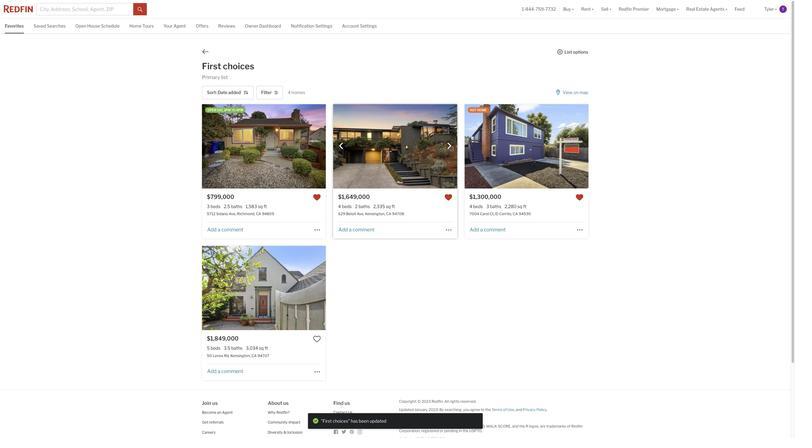 Task type: locate. For each thing, give the bounding box(es) containing it.
a down beloit
[[349, 227, 352, 233]]

add for $1,649,000
[[339, 227, 348, 233]]

has
[[351, 418, 358, 424]]

beds for $799,000
[[211, 204, 221, 209]]

dashboard
[[259, 23, 281, 29]]

. down "agree"
[[475, 416, 475, 420]]

add for $1,849,000
[[207, 369, 217, 374]]

0 horizontal spatial settings
[[316, 23, 332, 29]]

options
[[573, 49, 588, 54]]

baths up 50 lenox rd, kensington, ca 94707
[[231, 346, 243, 351]]

favorite button image for $799,000
[[313, 194, 321, 202]]

sq for $1,649,000
[[386, 204, 391, 209]]

photo of 5712 solano ave, richmond, ca 94805 image
[[78, 104, 202, 189], [202, 104, 326, 189], [326, 104, 450, 189]]

sq up "94707"
[[259, 346, 264, 351]]

beds for $1,300,000
[[473, 204, 483, 209]]

3 ▾ from the left
[[610, 7, 612, 12]]

3 photo of 5712 solano ave, richmond, ca 94805 image from the left
[[326, 104, 450, 189]]

0 horizontal spatial 4 beds
[[338, 204, 352, 209]]

▾ right mortgage
[[677, 7, 679, 12]]

sell ▾ button
[[598, 0, 615, 18]]

sell
[[602, 7, 609, 12]]

0 vertical spatial agent
[[174, 23, 186, 29]]

rd,
[[224, 353, 230, 358]]

beds up 5712
[[211, 204, 221, 209]]

open
[[75, 23, 86, 29]]

4 beds up 7004
[[470, 204, 483, 209]]

hot
[[470, 108, 477, 112]]

add a comment button for $1,849,000
[[207, 369, 244, 374]]

home
[[130, 23, 142, 29]]

2 us from the left
[[283, 400, 289, 406]]

redfin instagram image
[[357, 430, 362, 434]]

redfin.
[[432, 399, 444, 404]]

ca for $1,849,000
[[252, 353, 257, 358]]

home
[[478, 108, 487, 112]]

3 for 3 beds
[[207, 204, 210, 209]]

comment down 629 beloit ave, kensington, ca 94708
[[353, 227, 375, 233]]

homes
[[292, 90, 305, 95]]

baths for $799,000
[[231, 204, 242, 209]]

1 us from the left
[[212, 400, 218, 406]]

add a comment
[[207, 227, 243, 233], [339, 227, 375, 233], [470, 227, 506, 233], [207, 369, 243, 374]]

owner dashboard
[[245, 23, 281, 29]]

ft for $799,000
[[264, 204, 267, 209]]

add for $1,300,000
[[470, 227, 479, 233]]

add a comment down rd, on the left bottom of the page
[[207, 369, 243, 374]]

1 horizontal spatial the
[[485, 407, 491, 412]]

map
[[580, 90, 588, 95]]

favorite button checkbox for $1,649,000
[[445, 194, 453, 202]]

variants,
[[440, 424, 454, 429]]

r
[[526, 424, 529, 429]]

sq for $799,000
[[258, 204, 263, 209]]

sq for $1,849,000
[[259, 346, 264, 351]]

favorite button checkbox for $799,000
[[313, 194, 321, 202]]

0 vertical spatial of
[[504, 407, 507, 412]]

january
[[415, 407, 428, 412]]

redfin down not
[[399, 424, 413, 429]]

add down 7004
[[470, 227, 479, 233]]

reserved.
[[461, 399, 477, 404]]

open house schedule
[[75, 23, 120, 29]]

favorite button checkbox
[[313, 194, 321, 202], [445, 194, 453, 202], [576, 194, 584, 202], [313, 335, 321, 343]]

add a comment down solano
[[207, 227, 243, 233]]

ft up 94805
[[264, 204, 267, 209]]

5712
[[207, 212, 216, 216]]

comment for $799,000
[[221, 227, 243, 233]]

$799,000
[[207, 194, 234, 200]]

comment down 5712 solano ave, richmond, ca 94805
[[221, 227, 243, 233]]

feed
[[735, 7, 745, 12]]

0 horizontal spatial kensington,
[[231, 353, 251, 358]]

4 for $1,649,000
[[338, 204, 341, 209]]

redfin down my
[[425, 424, 439, 429]]

1 photo of 5712 solano ave, richmond, ca 94805 image from the left
[[78, 104, 202, 189]]

94530
[[519, 212, 531, 216]]

▾ right agents
[[726, 7, 728, 12]]

favorite button checkbox for $1,300,000
[[576, 194, 584, 202]]

94805
[[262, 212, 274, 216]]

4 beds for $1,649,000
[[338, 204, 352, 209]]

2 ▾ from the left
[[592, 7, 594, 12]]

comment down rd, on the left bottom of the page
[[221, 369, 243, 374]]

▾ right rent
[[592, 7, 594, 12]]

ave,
[[229, 212, 236, 216], [357, 212, 364, 216]]

saved
[[34, 23, 46, 29]]

why redfin?
[[268, 410, 290, 415]]

4 up 7004
[[470, 204, 473, 209]]

ca down 2,335 sq ft
[[386, 212, 392, 216]]

2.5
[[224, 204, 230, 209]]

a down carol
[[480, 227, 483, 233]]

us for join us
[[212, 400, 218, 406]]

us
[[212, 400, 218, 406], [283, 400, 289, 406], [345, 400, 350, 406]]

. right privacy
[[547, 407, 548, 412]]

add down 629
[[339, 227, 348, 233]]

add a comment button down carol
[[470, 227, 506, 233]]

terms of use link
[[492, 407, 514, 412]]

redfin pinterest image
[[350, 430, 354, 434]]

ca down 2,280 sq ft in the top of the page
[[513, 212, 518, 216]]

baths for $1,300,000
[[490, 204, 502, 209]]

add a comment button for $1,300,000
[[470, 227, 506, 233]]

1 horizontal spatial 4
[[338, 204, 341, 209]]

add a comment button down rd, on the left bottom of the page
[[207, 369, 244, 374]]

beds up 7004
[[473, 204, 483, 209]]

4 left 'homes'
[[288, 90, 291, 95]]

rent ▾ button
[[578, 0, 598, 18]]

3 for 3 baths
[[487, 204, 489, 209]]

3 photo of 50 lenox rd, kensington, ca 94707 image from the left
[[326, 246, 450, 330]]

3 photo of 629 beloit ave, kensington, ca 94708 image from the left
[[457, 104, 581, 189]]

1 ave, from the left
[[229, 212, 236, 216]]

1 vertical spatial redfin
[[572, 424, 583, 429]]

settings right notification on the left of page
[[316, 23, 332, 29]]

2 4 beds from the left
[[470, 204, 483, 209]]

a for $799,000
[[218, 227, 220, 233]]

favorite button image
[[445, 194, 453, 202]]

a down lenox
[[218, 369, 220, 374]]

the right to
[[485, 407, 491, 412]]

1-844-759-7732
[[522, 7, 556, 12]]

diversity
[[268, 430, 283, 435]]

ft up 94708
[[392, 204, 395, 209]]

add a comment button for $799,000
[[207, 227, 244, 233]]

settings for notification settings
[[316, 23, 332, 29]]

of right trademarks
[[567, 424, 571, 429]]

4 up 629
[[338, 204, 341, 209]]

0 horizontal spatial ave,
[[229, 212, 236, 216]]

mortgage ▾ button
[[657, 0, 679, 18]]

home tours link
[[130, 19, 154, 33]]

photo of 629 beloit ave, kensington, ca 94708 image
[[210, 104, 334, 189], [333, 104, 457, 189], [457, 104, 581, 189]]

kensington, down 3.5 baths
[[231, 353, 251, 358]]

logos,
[[529, 424, 540, 429]]

ca down the "1,583 sq ft"
[[256, 212, 261, 216]]

1 redfin from the left
[[399, 424, 413, 429]]

tours
[[143, 23, 154, 29]]

beds right 5
[[211, 346, 221, 351]]

,
[[514, 407, 515, 412]]

add for $799,000
[[207, 227, 217, 233]]

1 ▾ from the left
[[572, 7, 574, 12]]

▾ right "tyler"
[[775, 7, 777, 12]]

settings right account
[[360, 23, 377, 29]]

house
[[87, 23, 100, 29]]

carol
[[480, 212, 489, 216]]

0 horizontal spatial of
[[504, 407, 507, 412]]

1 horizontal spatial 4 beds
[[470, 204, 483, 209]]

a for $1,849,000
[[218, 369, 220, 374]]

of left use
[[504, 407, 507, 412]]

ca down 3,034
[[252, 353, 257, 358]]

pending
[[444, 429, 458, 433]]

agent right an
[[222, 410, 233, 415]]

beds up beloit
[[342, 204, 352, 209]]

baths right 2
[[359, 204, 370, 209]]

baths up 5712 solano ave, richmond, ca 94805
[[231, 204, 242, 209]]

account settings
[[342, 23, 377, 29]]

3.5 baths
[[224, 346, 243, 351]]

1 photo of 50 lenox rd, kensington, ca 94707 image from the left
[[78, 246, 202, 330]]

2 horizontal spatial the
[[520, 424, 525, 429]]

add a comment down carol
[[470, 227, 506, 233]]

diversity & inclusion button
[[268, 430, 303, 435]]

baths for $1,849,000
[[231, 346, 243, 351]]

City, Address, School, Agent, ZIP search field
[[36, 3, 133, 15]]

0 horizontal spatial 3
[[207, 204, 210, 209]]

the left r
[[520, 424, 525, 429]]

baths up the el
[[490, 204, 502, 209]]

▾ right the sell
[[610, 7, 612, 12]]

▾ right buy at the top of page
[[572, 7, 574, 12]]

629 beloit ave, kensington, ca 94708
[[338, 212, 404, 216]]

favorite button image for $1,849,000
[[313, 335, 321, 343]]

3.5
[[224, 346, 230, 351]]

photo of 7004 carol ct, el cerrito, ca 94530 image
[[341, 104, 465, 189], [465, 104, 589, 189], [589, 104, 713, 189]]

add a comment for $799,000
[[207, 227, 243, 233]]

4 beds
[[338, 204, 352, 209], [470, 204, 483, 209]]

about
[[268, 400, 282, 406]]

1 horizontal spatial redfin
[[425, 424, 439, 429]]

5 beds
[[207, 346, 221, 351]]

reviews link
[[218, 19, 235, 33]]

estate
[[696, 7, 709, 12]]

4 ▾ from the left
[[677, 7, 679, 12]]

rent ▾
[[582, 7, 594, 12]]

1 horizontal spatial redfin
[[619, 7, 632, 12]]

why
[[268, 410, 276, 415]]

ave, down 2 baths
[[357, 212, 364, 216]]

redfin right trademarks
[[572, 424, 583, 429]]

favorite button checkbox for $1,849,000
[[313, 335, 321, 343]]

mortgage ▾
[[657, 7, 679, 12]]

redfin inside redfin and all redfin variants, title forward, walk score, and the r logos, are trademarks of redfin corporation, registered or pending in the uspto.
[[572, 424, 583, 429]]

1 settings from the left
[[316, 23, 332, 29]]

or right sell
[[418, 416, 422, 420]]

0 vertical spatial redfin
[[619, 7, 632, 12]]

1 horizontal spatial ave,
[[357, 212, 364, 216]]

real estate agents ▾ link
[[687, 0, 728, 18]]

uspto.
[[469, 429, 483, 433]]

▾
[[572, 7, 574, 12], [592, 7, 594, 12], [610, 7, 612, 12], [677, 7, 679, 12], [726, 7, 728, 12], [775, 7, 777, 12]]

1-844-759-7732 link
[[522, 7, 556, 12]]

real estate agents ▾ button
[[683, 0, 732, 18]]

2 3 from the left
[[487, 204, 489, 209]]

6 ▾ from the left
[[775, 7, 777, 12]]

list
[[565, 49, 572, 54]]

ave, for $1,649,000
[[357, 212, 364, 216]]

1 3 from the left
[[207, 204, 210, 209]]

1 horizontal spatial or
[[440, 429, 444, 433]]

1 horizontal spatial settings
[[360, 23, 377, 29]]

1 horizontal spatial kensington,
[[365, 212, 386, 216]]

owner
[[245, 23, 259, 29]]

comment for $1,300,000
[[484, 227, 506, 233]]

add a comment down beloit
[[339, 227, 375, 233]]

1,583
[[246, 204, 257, 209]]

us for about us
[[283, 400, 289, 406]]

kensington, for $1,849,000
[[231, 353, 251, 358]]

comment down the el
[[484, 227, 506, 233]]

add down 5712
[[207, 227, 217, 233]]

sq up "94530" at the top right of the page
[[518, 204, 523, 209]]

0 vertical spatial or
[[418, 416, 422, 420]]

the
[[485, 407, 491, 412], [520, 424, 525, 429], [463, 429, 469, 433]]

sq right 2,335
[[386, 204, 391, 209]]

1 horizontal spatial .
[[547, 407, 548, 412]]

careers
[[202, 430, 216, 435]]

5 ▾ from the left
[[726, 7, 728, 12]]

beds for $1,649,000
[[342, 204, 352, 209]]

0 horizontal spatial redfin
[[572, 424, 583, 429]]

sq right 1,583
[[258, 204, 263, 209]]

4 beds up 629
[[338, 204, 352, 209]]

3 up 5712
[[207, 204, 210, 209]]

"first
[[321, 418, 332, 424]]

photo of 50 lenox rd, kensington, ca 94707 image
[[78, 246, 202, 330], [202, 246, 326, 330], [326, 246, 450, 330]]

become
[[202, 410, 217, 415]]

favorite button image
[[313, 194, 321, 202], [576, 194, 584, 202], [313, 335, 321, 343]]

add down 50 at the bottom
[[207, 369, 217, 374]]

0 horizontal spatial agent
[[174, 23, 186, 29]]

2 settings from the left
[[360, 23, 377, 29]]

a down solano
[[218, 227, 220, 233]]

us right find
[[345, 400, 350, 406]]

3 up carol
[[487, 204, 489, 209]]

redfin left premier
[[619, 7, 632, 12]]

1 horizontal spatial of
[[567, 424, 571, 429]]

ft up "94530" at the top right of the page
[[523, 204, 527, 209]]

3,034 sq ft
[[246, 346, 268, 351]]

0 vertical spatial kensington,
[[365, 212, 386, 216]]

redfin inside button
[[619, 7, 632, 12]]

and right score,
[[512, 424, 519, 429]]

add a comment button down solano
[[207, 227, 244, 233]]

us up 'redfin?'
[[283, 400, 289, 406]]

1 4 beds from the left
[[338, 204, 352, 209]]

notification settings
[[291, 23, 332, 29]]

4pm
[[236, 108, 243, 112]]

or left pending
[[440, 429, 444, 433]]

ft up "94707"
[[265, 346, 268, 351]]

of
[[504, 407, 507, 412], [567, 424, 571, 429]]

1 vertical spatial of
[[567, 424, 571, 429]]

5
[[207, 346, 210, 351]]

kensington, down 2,335
[[365, 212, 386, 216]]

view on map
[[563, 90, 588, 95]]

referrals
[[209, 420, 224, 425]]

the right in
[[463, 429, 469, 433]]

1 horizontal spatial us
[[283, 400, 289, 406]]

1 vertical spatial or
[[440, 429, 444, 433]]

ave, down "2.5 baths"
[[229, 212, 236, 216]]

agent right your on the top of the page
[[174, 23, 186, 29]]

2 horizontal spatial us
[[345, 400, 350, 406]]

1 vertical spatial kensington,
[[231, 353, 251, 358]]

7004 carol ct, el cerrito, ca 94530
[[470, 212, 531, 216]]

1 vertical spatial agent
[[222, 410, 233, 415]]

add a comment button down beloit
[[338, 227, 375, 233]]

your agent link
[[164, 19, 186, 33]]

1 horizontal spatial 3
[[487, 204, 489, 209]]

0 horizontal spatial the
[[463, 429, 469, 433]]

us right join on the left bottom
[[212, 400, 218, 406]]

baths
[[231, 204, 242, 209], [359, 204, 370, 209], [490, 204, 502, 209], [231, 346, 243, 351]]

0 horizontal spatial or
[[418, 416, 422, 420]]

2 horizontal spatial 4
[[470, 204, 473, 209]]

3 us from the left
[[345, 400, 350, 406]]

us
[[348, 410, 353, 415]]

2 ave, from the left
[[357, 212, 364, 216]]

a for $1,649,000
[[349, 227, 352, 233]]

comment for $1,849,000
[[221, 369, 243, 374]]

list options
[[565, 49, 588, 54]]

title
[[455, 424, 466, 429]]

0 horizontal spatial .
[[475, 416, 475, 420]]

0 horizontal spatial redfin
[[399, 424, 413, 429]]

0 horizontal spatial us
[[212, 400, 218, 406]]

first choices primary list
[[202, 61, 254, 80]]

0 vertical spatial .
[[547, 407, 548, 412]]

50
[[207, 353, 212, 358]]

ft for $1,849,000
[[265, 346, 268, 351]]



Task type: describe. For each thing, give the bounding box(es) containing it.
inclusion
[[287, 430, 303, 435]]

1 vertical spatial .
[[475, 416, 475, 420]]

redfin premier button
[[615, 0, 653, 18]]

redfin?
[[277, 410, 290, 415]]

terms
[[492, 407, 503, 412]]

▾ for sell ▾
[[610, 7, 612, 12]]

to
[[481, 407, 485, 412]]

schedule
[[101, 23, 120, 29]]

redfin facebook image
[[334, 430, 338, 434]]

help center button
[[334, 420, 354, 425]]

add a comment button for $1,649,000
[[338, 227, 375, 233]]

choices"
[[333, 418, 350, 424]]

2,280
[[505, 204, 517, 209]]

and right ,
[[516, 407, 522, 412]]

diversity & inclusion
[[268, 430, 303, 435]]

baths for $1,649,000
[[359, 204, 370, 209]]

policy
[[537, 407, 547, 412]]

rights
[[450, 399, 460, 404]]

add a comment for $1,849,000
[[207, 369, 243, 374]]

find
[[334, 400, 344, 406]]

kensington, for $1,649,000
[[365, 212, 386, 216]]

2 photo of 629 beloit ave, kensington, ca 94708 image from the left
[[333, 104, 457, 189]]

ave, for $799,000
[[229, 212, 236, 216]]

on
[[574, 90, 579, 95]]

in
[[459, 429, 462, 433]]

do not sell or share my personal information link
[[399, 416, 475, 420]]

join
[[202, 400, 211, 406]]

buy
[[564, 7, 571, 12]]

"first choices" has been updated
[[321, 418, 386, 424]]

▾ inside dropdown button
[[726, 7, 728, 12]]

trademarks
[[547, 424, 567, 429]]

ca for $1,649,000
[[386, 212, 392, 216]]

94708
[[392, 212, 404, 216]]

reviews
[[218, 23, 235, 29]]

2.5 baths
[[224, 204, 242, 209]]

add a comment for $1,300,000
[[470, 227, 506, 233]]

0 horizontal spatial 4
[[288, 90, 291, 95]]

community impact
[[268, 420, 301, 425]]

1,583 sq ft
[[246, 204, 267, 209]]

careers button
[[202, 430, 216, 435]]

ft for $1,649,000
[[392, 204, 395, 209]]

1 photo of 7004 carol ct, el cerrito, ca 94530 image from the left
[[341, 104, 465, 189]]

my
[[433, 416, 438, 420]]

▾ for buy ▾
[[572, 7, 574, 12]]

or inside redfin and all redfin variants, title forward, walk score, and the r logos, are trademarks of redfin corporation, registered or pending in the uspto.
[[440, 429, 444, 433]]

copyright:
[[399, 399, 417, 404]]

richmond,
[[237, 212, 255, 216]]

privacy
[[523, 407, 536, 412]]

account settings link
[[342, 19, 377, 33]]

open sat, 1pm to 4pm
[[208, 108, 243, 112]]

center
[[342, 420, 354, 425]]

community
[[268, 420, 288, 425]]

▾ for rent ▾
[[592, 7, 594, 12]]

list options button
[[557, 49, 589, 54]]

corporation,
[[399, 429, 421, 433]]

3 baths
[[487, 204, 502, 209]]

beds for $1,849,000
[[211, 346, 221, 351]]

copyright: © 2023 redfin. all rights reserved.
[[399, 399, 477, 404]]

1 horizontal spatial agent
[[222, 410, 233, 415]]

comment for $1,649,000
[[353, 227, 375, 233]]

agents
[[710, 7, 725, 12]]

lenox
[[213, 353, 223, 358]]

rent ▾ button
[[582, 0, 594, 18]]

ca for $799,000
[[256, 212, 261, 216]]

4 beds for $1,300,000
[[470, 204, 483, 209]]

tyler
[[765, 7, 775, 12]]

help
[[334, 420, 341, 425]]

add a comment for $1,649,000
[[339, 227, 375, 233]]

searching,
[[445, 407, 463, 412]]

mortgage ▾ button
[[653, 0, 683, 18]]

primary
[[202, 75, 220, 80]]

share
[[422, 416, 432, 420]]

user photo image
[[780, 6, 787, 13]]

sq for $1,300,000
[[518, 204, 523, 209]]

2,335 sq ft
[[373, 204, 395, 209]]

2 photo of 5712 solano ave, richmond, ca 94805 image from the left
[[202, 104, 326, 189]]

do
[[399, 416, 404, 420]]

forward,
[[466, 424, 486, 429]]

a for $1,300,000
[[480, 227, 483, 233]]

notification settings link
[[291, 19, 332, 33]]

all
[[445, 399, 449, 404]]

by
[[440, 407, 444, 412]]

"first choices" has been updated section
[[308, 413, 483, 429]]

1 photo of 629 beloit ave, kensington, ca 94708 image from the left
[[210, 104, 334, 189]]

settings for account settings
[[360, 23, 377, 29]]

redfin twitter image
[[342, 430, 346, 434]]

▾ for tyler ▾
[[775, 7, 777, 12]]

date
[[218, 90, 227, 95]]

sat,
[[217, 108, 224, 112]]

3 photo of 7004 carol ct, el cerrito, ca 94530 image from the left
[[589, 104, 713, 189]]

submit search image
[[138, 7, 143, 12]]

2 photo of 7004 carol ct, el cerrito, ca 94530 image from the left
[[465, 104, 589, 189]]

of inside redfin and all redfin variants, title forward, walk score, and the r logos, are trademarks of redfin corporation, registered or pending in the uspto.
[[567, 424, 571, 429]]

community impact button
[[268, 420, 301, 425]]

contact
[[334, 410, 347, 415]]

us for find us
[[345, 400, 350, 406]]

2023:
[[429, 407, 439, 412]]

saved searches
[[34, 23, 66, 29]]

you
[[463, 407, 470, 412]]

solano
[[216, 212, 228, 216]]

▾ for mortgage ▾
[[677, 7, 679, 12]]

2 photo of 50 lenox rd, kensington, ca 94707 image from the left
[[202, 246, 326, 330]]

ft for $1,300,000
[[523, 204, 527, 209]]

become an agent button
[[202, 410, 233, 415]]

first
[[202, 61, 221, 71]]

account
[[342, 23, 359, 29]]

impact
[[289, 420, 301, 425]]

94707
[[258, 353, 269, 358]]

©
[[418, 399, 421, 404]]

offers link
[[196, 19, 209, 33]]

buy ▾ button
[[564, 0, 574, 18]]

favorites
[[5, 23, 24, 29]]

and left all
[[414, 424, 420, 429]]

$1,300,000
[[470, 194, 502, 200]]

get referrals button
[[202, 420, 224, 425]]

3,034
[[246, 346, 258, 351]]

score,
[[498, 424, 512, 429]]

open house schedule link
[[75, 19, 120, 33]]

favorite button image for $1,300,000
[[576, 194, 584, 202]]

are
[[540, 424, 546, 429]]

4 for $1,300,000
[[470, 204, 473, 209]]

$1,849,000
[[207, 336, 239, 342]]

2 redfin from the left
[[425, 424, 439, 429]]

beloit
[[346, 212, 356, 216]]

redfin premier
[[619, 7, 649, 12]]



Task type: vqa. For each thing, say whether or not it's contained in the screenshot.
second Rates
no



